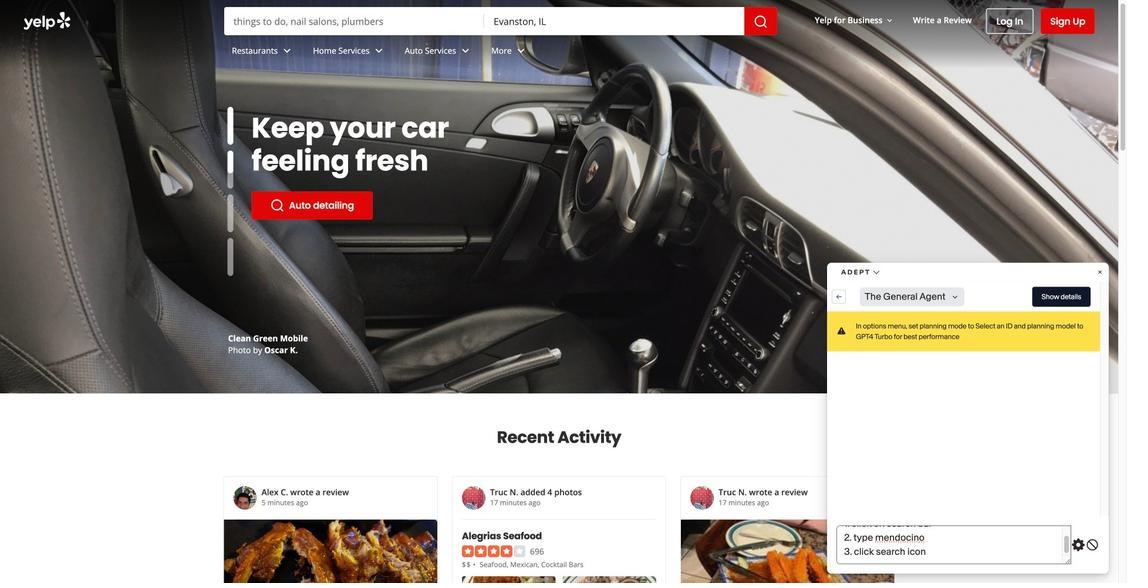 Task type: locate. For each thing, give the bounding box(es) containing it.
1 horizontal spatial photo of truc n. image
[[691, 486, 714, 510]]

search image
[[754, 15, 768, 29]]

categories element
[[480, 559, 584, 570]]

None search field
[[0, 0, 1119, 69]]

1 select slide image from the top
[[228, 107, 234, 145]]

select slide image
[[228, 107, 234, 145], [228, 135, 234, 173]]

explore recent activity section section
[[224, 394, 896, 583]]

1 horizontal spatial 24 chevron down v2 image
[[514, 44, 529, 58]]

3.8 star rating image
[[462, 546, 526, 557]]

None field
[[224, 7, 485, 35], [485, 7, 745, 35]]

photo of truc n. image
[[462, 486, 486, 510], [691, 486, 714, 510]]

0 horizontal spatial photo of truc n. image
[[462, 486, 486, 510]]

address, neighborhood, city, state or zip search field
[[485, 7, 745, 35]]

1 none field from the left
[[224, 7, 485, 35]]

1 horizontal spatial 24 chevron down v2 image
[[372, 44, 386, 58]]

1 24 chevron down v2 image from the left
[[459, 44, 473, 58]]

24 chevron down v2 image
[[280, 44, 294, 58], [372, 44, 386, 58]]

none field address, neighborhood, city, state or zip
[[485, 7, 745, 35]]

photo of alex c. image
[[234, 486, 257, 510]]

2 none field from the left
[[485, 7, 745, 35]]

none field things to do, nail salons, plumbers
[[224, 7, 485, 35]]

2 24 chevron down v2 image from the left
[[372, 44, 386, 58]]

24 search v2 image
[[271, 199, 285, 213]]

0 horizontal spatial 24 chevron down v2 image
[[459, 44, 473, 58]]

None search field
[[224, 7, 778, 35]]

0 horizontal spatial 24 chevron down v2 image
[[280, 44, 294, 58]]

2 photo of truc n. image from the left
[[691, 486, 714, 510]]

24 chevron down v2 image
[[459, 44, 473, 58], [514, 44, 529, 58]]

1 24 chevron down v2 image from the left
[[280, 44, 294, 58]]



Task type: describe. For each thing, give the bounding box(es) containing it.
16 chevron down v2 image
[[886, 16, 895, 25]]

2 select slide image from the top
[[228, 135, 234, 173]]

2 24 chevron down v2 image from the left
[[514, 44, 529, 58]]

things to do, nail salons, plumbers search field
[[224, 7, 485, 35]]

1 photo of truc n. image from the left
[[462, 486, 486, 510]]

business categories element
[[223, 35, 1096, 69]]



Task type: vqa. For each thing, say whether or not it's contained in the screenshot.
ADDRESS, NEIGHBORHOOD, CITY, STATE OR ZIP field
yes



